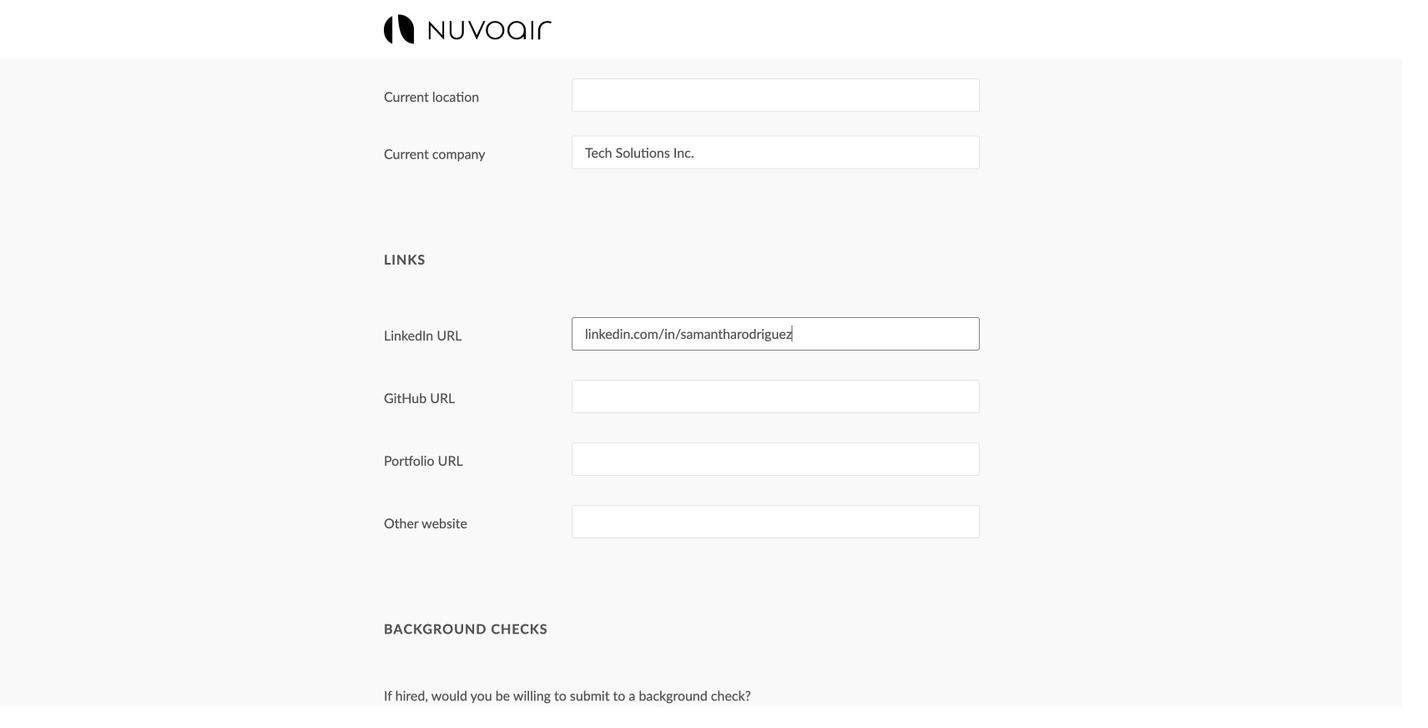 Task type: locate. For each thing, give the bounding box(es) containing it.
nuvoair logo image
[[384, 15, 552, 44]]

None text field
[[572, 79, 980, 112], [572, 136, 980, 169], [572, 317, 980, 351], [572, 380, 980, 413], [572, 79, 980, 112], [572, 136, 980, 169], [572, 317, 980, 351], [572, 380, 980, 413]]

None text field
[[572, 16, 980, 49], [572, 443, 980, 476], [572, 505, 980, 539], [572, 16, 980, 49], [572, 443, 980, 476], [572, 505, 980, 539]]



Task type: vqa. For each thing, say whether or not it's contained in the screenshot.
text field
yes



